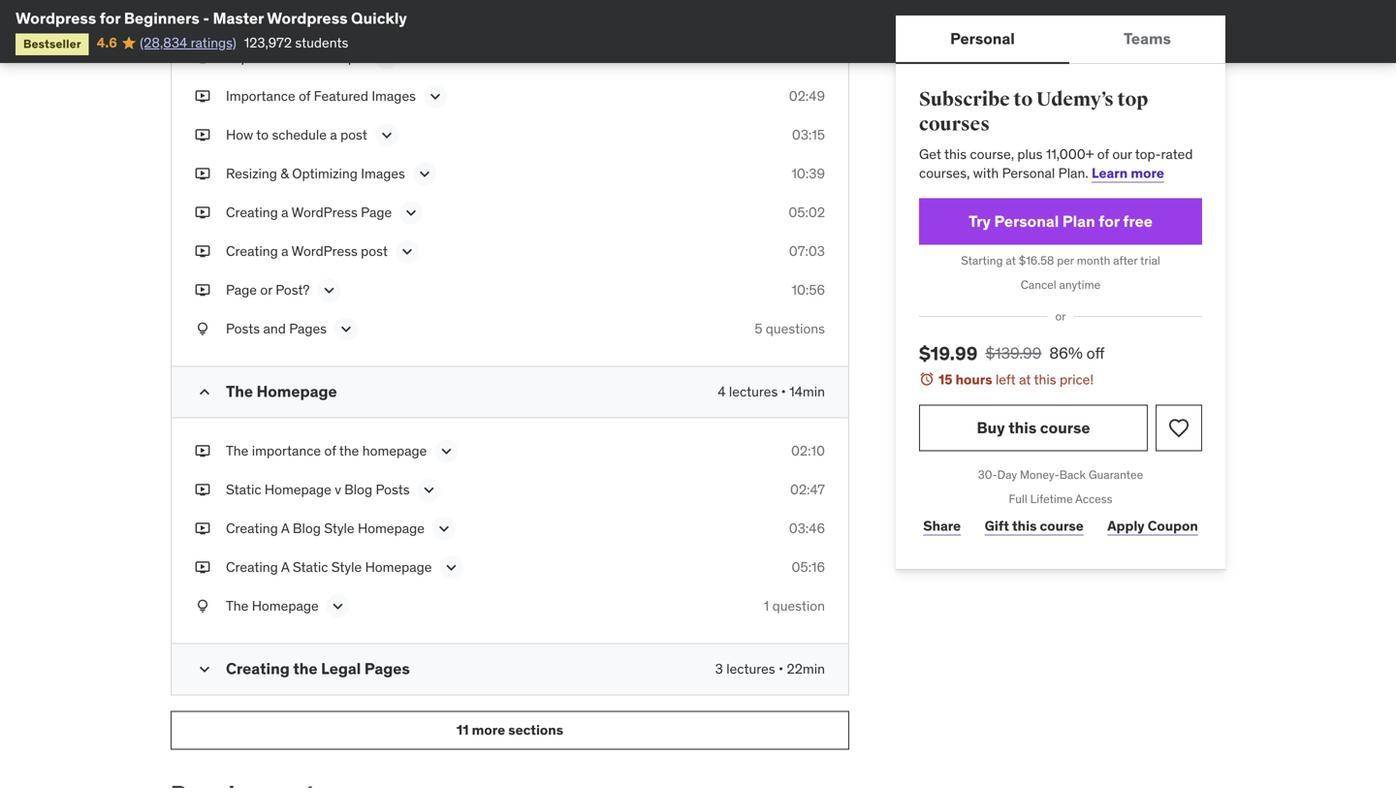 Task type: vqa. For each thing, say whether or not it's contained in the screenshot.
02:10 The
yes



Task type: locate. For each thing, give the bounding box(es) containing it.
images right optimizing
[[361, 165, 405, 182]]

a right schedule
[[330, 126, 337, 143]]

1 vertical spatial &
[[280, 165, 289, 182]]

plan
[[1063, 211, 1095, 231]]

homepage up creating a static style homepage
[[358, 520, 425, 537]]

xsmall image
[[195, 87, 210, 106], [195, 125, 210, 144], [195, 319, 210, 338], [195, 519, 210, 538], [195, 597, 210, 616]]

1 horizontal spatial static
[[293, 558, 328, 576]]

learn more link
[[1092, 164, 1164, 182]]

post
[[340, 126, 367, 143], [361, 242, 388, 260]]

wordpress for page
[[292, 203, 358, 221]]

this inside gift this course link
[[1012, 517, 1037, 535]]

4 xsmall image from the top
[[195, 203, 210, 222]]

this inside get this course, plus 11,000+ of our top-rated courses, with personal plan.
[[944, 145, 967, 163]]

0 vertical spatial or
[[260, 281, 272, 299]]

-
[[203, 8, 209, 28]]

0 vertical spatial wordpress
[[292, 203, 358, 221]]

share
[[923, 517, 961, 535]]

tab list
[[896, 16, 1226, 64]]

0 vertical spatial images
[[372, 87, 416, 105]]

a up post? on the left of page
[[281, 242, 289, 260]]

off
[[1087, 343, 1105, 363]]

sections
[[508, 721, 563, 739]]

a for static
[[281, 558, 289, 576]]

importance of featured images
[[226, 87, 416, 105]]

0 horizontal spatial pages
[[289, 320, 327, 337]]

0 horizontal spatial or
[[260, 281, 272, 299]]

1 vertical spatial blog
[[293, 520, 321, 537]]

or left post? on the left of page
[[260, 281, 272, 299]]

excerpts
[[314, 48, 367, 66]]

importance for importance of excerpts
[[226, 48, 295, 66]]

1 horizontal spatial the
[[339, 442, 359, 459]]

course inside gift this course link
[[1040, 517, 1084, 535]]

07:03
[[789, 242, 825, 260]]

02:10
[[791, 442, 825, 459]]

8 xsmall image from the top
[[195, 480, 210, 499]]

0 vertical spatial •
[[781, 383, 786, 400]]

personal inside "link"
[[994, 211, 1059, 231]]

xsmall image for importance
[[195, 87, 210, 106]]

1 vertical spatial course
[[1040, 517, 1084, 535]]

homepage
[[362, 442, 427, 459]]

4 creating from the top
[[226, 558, 278, 576]]

starting at $16.58 per month after trial cancel anytime
[[961, 253, 1160, 292]]

2 vertical spatial personal
[[994, 211, 1059, 231]]

0 horizontal spatial wordpress
[[16, 8, 96, 28]]

1 vertical spatial wordpress
[[292, 242, 358, 260]]

2 xsmall image from the top
[[195, 48, 210, 67]]

importance up how
[[226, 87, 295, 105]]

how
[[226, 126, 253, 143]]

1 the from the top
[[226, 381, 253, 401]]

& right resizing
[[280, 165, 289, 182]]

courses,
[[919, 164, 970, 182]]

this for buy
[[1009, 418, 1037, 438]]

the
[[339, 442, 359, 459], [293, 659, 318, 679]]

page or post?
[[226, 281, 310, 299]]

importance down categories
[[226, 48, 295, 66]]

wordpress down optimizing
[[292, 203, 358, 221]]

gift this course link
[[981, 507, 1088, 546]]

1 horizontal spatial for
[[1099, 211, 1120, 231]]

pages right legal
[[364, 659, 410, 679]]

0 vertical spatial &
[[295, 10, 304, 27]]

small image
[[195, 660, 214, 679]]

0 vertical spatial page
[[361, 203, 392, 221]]

blog down static homepage v blog posts
[[293, 520, 321, 537]]

tags
[[307, 10, 335, 27]]

style down v
[[324, 520, 355, 537]]

1 vertical spatial pages
[[364, 659, 410, 679]]

7 xsmall image from the top
[[195, 442, 210, 461]]

this right 'gift'
[[1012, 517, 1037, 535]]

1 horizontal spatial posts
[[376, 481, 410, 498]]

course down lifetime
[[1040, 517, 1084, 535]]

beginners
[[124, 8, 200, 28]]

importance
[[252, 442, 321, 459]]

1 vertical spatial a
[[281, 203, 289, 221]]

featured
[[314, 87, 368, 105]]

course inside "buy this course" "button"
[[1040, 418, 1090, 438]]

show lecture description image
[[377, 48, 396, 67], [426, 87, 445, 106], [377, 125, 396, 145], [415, 164, 434, 184], [402, 203, 421, 222], [319, 281, 339, 300], [336, 319, 356, 339], [434, 519, 454, 539], [328, 597, 348, 616]]

blog
[[344, 481, 372, 498], [293, 520, 321, 537]]

this
[[944, 145, 967, 163], [1034, 371, 1057, 388], [1009, 418, 1037, 438], [1012, 517, 1037, 535]]

0 vertical spatial importance
[[226, 48, 295, 66]]

1 horizontal spatial at
[[1019, 371, 1031, 388]]

2 creating from the top
[[226, 242, 278, 260]]

0 vertical spatial to
[[1014, 88, 1033, 112]]

1 importance from the top
[[226, 48, 295, 66]]

1 vertical spatial to
[[256, 126, 269, 143]]

the left legal
[[293, 659, 318, 679]]

xsmall image for creating a static style homepage
[[195, 558, 210, 577]]

0 vertical spatial blog
[[344, 481, 372, 498]]

at right left
[[1019, 371, 1031, 388]]

course up back in the right of the page
[[1040, 418, 1090, 438]]

subscribe to udemy's top courses
[[919, 88, 1148, 136]]

hours
[[956, 371, 992, 388]]

top-
[[1135, 145, 1161, 163]]

1 horizontal spatial to
[[1014, 88, 1033, 112]]

creating a wordpress post
[[226, 242, 388, 260]]

1 vertical spatial a
[[281, 558, 289, 576]]

or up 86%
[[1055, 309, 1066, 324]]

lectures right 3
[[726, 660, 775, 678]]

30-day money-back guarantee full lifetime access
[[978, 467, 1143, 506]]

wordpress up the 123,972 students
[[267, 8, 348, 28]]

0 vertical spatial static
[[226, 481, 261, 498]]

1 vertical spatial more
[[472, 721, 505, 739]]

personal up subscribe
[[950, 29, 1015, 48]]

11,000+
[[1046, 145, 1094, 163]]

a
[[281, 520, 289, 537], [281, 558, 289, 576]]

apply coupon button
[[1103, 507, 1202, 546]]

0 horizontal spatial for
[[100, 8, 121, 28]]

0 horizontal spatial more
[[472, 721, 505, 739]]

to left udemy's
[[1014, 88, 1033, 112]]

plus
[[1018, 145, 1043, 163]]

homepage
[[257, 381, 337, 401], [265, 481, 331, 498], [358, 520, 425, 537], [365, 558, 432, 576], [252, 597, 319, 615]]

creating down static homepage v blog posts
[[226, 520, 278, 537]]

this up courses,
[[944, 145, 967, 163]]

0 horizontal spatial page
[[226, 281, 257, 299]]

1 vertical spatial images
[[361, 165, 405, 182]]

1 a from the top
[[281, 520, 289, 537]]

to
[[1014, 88, 1033, 112], [256, 126, 269, 143]]

course,
[[970, 145, 1014, 163]]

ratings)
[[191, 34, 236, 51]]

post down creating a wordpress page
[[361, 242, 388, 260]]

5 questions
[[755, 320, 825, 337]]

5 xsmall image from the top
[[195, 597, 210, 616]]

1 xsmall image from the top
[[195, 87, 210, 106]]

3 creating from the top
[[226, 520, 278, 537]]

xsmall image for posts
[[195, 319, 210, 338]]

to right how
[[256, 126, 269, 143]]

page left post? on the left of page
[[226, 281, 257, 299]]

a down creating a blog style homepage
[[281, 558, 289, 576]]

1 vertical spatial for
[[1099, 211, 1120, 231]]

1 vertical spatial the
[[226, 442, 249, 459]]

5 creating from the top
[[226, 659, 290, 679]]

images right featured
[[372, 87, 416, 105]]

1 vertical spatial posts
[[376, 481, 410, 498]]

wordpress down creating a wordpress page
[[292, 242, 358, 260]]

of left our
[[1097, 145, 1109, 163]]

posts
[[226, 320, 260, 337], [376, 481, 410, 498]]

0 vertical spatial more
[[1131, 164, 1164, 182]]

2 a from the top
[[281, 558, 289, 576]]

our
[[1112, 145, 1132, 163]]

$16.58
[[1019, 253, 1054, 268]]

03:15
[[792, 126, 825, 143]]

0 vertical spatial personal
[[950, 29, 1015, 48]]

after
[[1113, 253, 1138, 268]]

1 vertical spatial •
[[779, 660, 784, 678]]

• left 14min
[[781, 383, 786, 400]]

more down top- in the right of the page
[[1131, 164, 1164, 182]]

14min
[[789, 383, 825, 400]]

creating right small image
[[226, 659, 290, 679]]

0 vertical spatial style
[[324, 520, 355, 537]]

1 vertical spatial style
[[331, 558, 362, 576]]

lectures for the homepage
[[729, 383, 778, 400]]

style for static
[[331, 558, 362, 576]]

the for 02:10
[[226, 442, 249, 459]]

to inside subscribe to udemy's top courses
[[1014, 88, 1033, 112]]

subscribe
[[919, 88, 1010, 112]]

personal down plus
[[1002, 164, 1055, 182]]

2 wordpress from the top
[[292, 242, 358, 260]]

2 xsmall image from the top
[[195, 125, 210, 144]]

0 vertical spatial the homepage
[[226, 381, 337, 401]]

show lecture description image for creating a static style homepage
[[442, 558, 461, 577]]

this right buy
[[1009, 418, 1037, 438]]

2 vertical spatial the
[[226, 597, 249, 615]]

more right 11
[[472, 721, 505, 739]]

share button
[[919, 507, 965, 546]]

of
[[299, 48, 311, 66], [299, 87, 311, 105], [1097, 145, 1109, 163], [324, 442, 336, 459]]

9 xsmall image from the top
[[195, 558, 210, 577]]

10:56
[[792, 281, 825, 299]]

show lecture description image for creating a wordpress post
[[397, 242, 417, 261]]

course
[[1040, 418, 1090, 438], [1040, 517, 1084, 535]]

1 horizontal spatial wordpress
[[267, 8, 348, 28]]

wordpress up bestseller in the left of the page
[[16, 8, 96, 28]]

1 vertical spatial personal
[[1002, 164, 1055, 182]]

$19.99
[[919, 342, 978, 365]]

blog right v
[[344, 481, 372, 498]]

1 course from the top
[[1040, 418, 1090, 438]]

123,972 students
[[244, 34, 348, 51]]

show lecture description image for posts and pages
[[336, 319, 356, 339]]

0 horizontal spatial static
[[226, 481, 261, 498]]

xsmall image
[[195, 9, 210, 28], [195, 48, 210, 67], [195, 164, 210, 183], [195, 203, 210, 222], [195, 242, 210, 261], [195, 281, 210, 300], [195, 442, 210, 461], [195, 480, 210, 499], [195, 558, 210, 577]]

30-
[[978, 467, 997, 482]]

lectures right 4
[[729, 383, 778, 400]]

6 xsmall image from the top
[[195, 281, 210, 300]]

more inside 11 more sections button
[[472, 721, 505, 739]]

personal up $16.58
[[994, 211, 1059, 231]]

static down the importance at the bottom left of the page
[[226, 481, 261, 498]]

2 importance from the top
[[226, 87, 295, 105]]

show lecture description image
[[397, 242, 417, 261], [437, 442, 456, 461], [419, 480, 439, 500], [442, 558, 461, 577]]

gift
[[985, 517, 1009, 535]]

2 course from the top
[[1040, 517, 1084, 535]]

xsmall image for creating a wordpress post
[[195, 242, 210, 261]]

the homepage down creating a static style homepage
[[226, 597, 319, 615]]

the homepage up the importance at the bottom left of the page
[[226, 381, 337, 401]]

xsmall image for creating a wordpress page
[[195, 203, 210, 222]]

learn more
[[1092, 164, 1164, 182]]

homepage down creating a blog style homepage
[[365, 558, 432, 576]]

1 vertical spatial lectures
[[726, 660, 775, 678]]

& left tags
[[295, 10, 304, 27]]

1 vertical spatial the homepage
[[226, 597, 319, 615]]

0 horizontal spatial the
[[293, 659, 318, 679]]

1 horizontal spatial more
[[1131, 164, 1164, 182]]

static down creating a blog style homepage
[[293, 558, 328, 576]]

wordpress
[[292, 203, 358, 221], [292, 242, 358, 260]]

0 vertical spatial post
[[340, 126, 367, 143]]

creating
[[226, 203, 278, 221], [226, 242, 278, 260], [226, 520, 278, 537], [226, 558, 278, 576], [226, 659, 290, 679]]

5 xsmall image from the top
[[195, 242, 210, 261]]

1 vertical spatial importance
[[226, 87, 295, 105]]

0 vertical spatial pages
[[289, 320, 327, 337]]

udemy's
[[1036, 88, 1114, 112]]

this inside "buy this course" "button"
[[1009, 418, 1037, 438]]

of left excerpts
[[299, 48, 311, 66]]

the
[[226, 381, 253, 401], [226, 442, 249, 459], [226, 597, 249, 615]]

0 vertical spatial course
[[1040, 418, 1090, 438]]

style down creating a blog style homepage
[[331, 558, 362, 576]]

2 vertical spatial a
[[281, 242, 289, 260]]

post down featured
[[340, 126, 367, 143]]

0 horizontal spatial at
[[1006, 253, 1016, 268]]

03:46
[[789, 520, 825, 537]]

at inside the starting at $16.58 per month after trial cancel anytime
[[1006, 253, 1016, 268]]

0 vertical spatial the
[[226, 381, 253, 401]]

creating a static style homepage
[[226, 558, 432, 576]]

3 xsmall image from the top
[[195, 319, 210, 338]]

0 vertical spatial a
[[281, 520, 289, 537]]

more
[[1131, 164, 1164, 182], [472, 721, 505, 739]]

creating a blog style homepage
[[226, 520, 425, 537]]

the up v
[[339, 442, 359, 459]]

for left free
[[1099, 211, 1120, 231]]

a up creating a wordpress post at the top left of page
[[281, 203, 289, 221]]

post?
[[276, 281, 310, 299]]

posts left and
[[226, 320, 260, 337]]

1 horizontal spatial or
[[1055, 309, 1066, 324]]

small image
[[195, 382, 214, 402]]

or
[[260, 281, 272, 299], [1055, 309, 1066, 324]]

0 horizontal spatial to
[[256, 126, 269, 143]]

personal inside get this course, plus 11,000+ of our top-rated courses, with personal plan.
[[1002, 164, 1055, 182]]

1 the homepage from the top
[[226, 381, 337, 401]]

legal
[[321, 659, 361, 679]]

0 vertical spatial lectures
[[729, 383, 778, 400]]

pages right and
[[289, 320, 327, 337]]

to for how
[[256, 126, 269, 143]]

11 more sections button
[[171, 711, 849, 750]]

creating up page or post?
[[226, 242, 278, 260]]

1 creating from the top
[[226, 203, 278, 221]]

• for the homepage
[[781, 383, 786, 400]]

try
[[969, 211, 991, 231]]

homepage left v
[[265, 481, 331, 498]]

3 xsmall image from the top
[[195, 164, 210, 183]]

xsmall image for static homepage v blog posts
[[195, 480, 210, 499]]

gift this course
[[985, 517, 1084, 535]]

creating down creating a blog style homepage
[[226, 558, 278, 576]]

for up "4.6"
[[100, 8, 121, 28]]

page down resizing & optimizing images on the left
[[361, 203, 392, 221]]

1 horizontal spatial &
[[295, 10, 304, 27]]

show lecture description image for creating a wordpress page
[[402, 203, 421, 222]]

creating for creating a blog style homepage
[[226, 520, 278, 537]]

free
[[1123, 211, 1153, 231]]

cancel
[[1021, 277, 1057, 292]]

course for buy this course
[[1040, 418, 1090, 438]]

1 wordpress from the top
[[292, 203, 358, 221]]

a down static homepage v blog posts
[[281, 520, 289, 537]]

1 vertical spatial page
[[226, 281, 257, 299]]

posts down homepage
[[376, 481, 410, 498]]

homepage up the importance at the bottom left of the page
[[257, 381, 337, 401]]

tab list containing personal
[[896, 16, 1226, 64]]

at left $16.58
[[1006, 253, 1016, 268]]

3 the from the top
[[226, 597, 249, 615]]

0 vertical spatial at
[[1006, 253, 1016, 268]]

creating down resizing
[[226, 203, 278, 221]]

• left 22min
[[779, 660, 784, 678]]

0 horizontal spatial posts
[[226, 320, 260, 337]]

at
[[1006, 253, 1016, 268], [1019, 371, 1031, 388]]

1 horizontal spatial page
[[361, 203, 392, 221]]

4 xsmall image from the top
[[195, 519, 210, 538]]

0 horizontal spatial &
[[280, 165, 289, 182]]

a for post
[[281, 242, 289, 260]]

page
[[361, 203, 392, 221], [226, 281, 257, 299]]

$19.99 $139.99 86% off
[[919, 342, 1105, 365]]

1 vertical spatial static
[[293, 558, 328, 576]]

2 the from the top
[[226, 442, 249, 459]]



Task type: describe. For each thing, give the bounding box(es) containing it.
2 the homepage from the top
[[226, 597, 319, 615]]

get this course, plus 11,000+ of our top-rated courses, with personal plan.
[[919, 145, 1193, 182]]

creating a wordpress page
[[226, 203, 392, 221]]

style for blog
[[324, 520, 355, 537]]

creating the legal pages
[[226, 659, 410, 679]]

categories & tags summary
[[226, 10, 396, 27]]

homepage down creating a static style homepage
[[252, 597, 319, 615]]

1 horizontal spatial pages
[[364, 659, 410, 679]]

2 wordpress from the left
[[267, 8, 348, 28]]

images for importance of featured images
[[372, 87, 416, 105]]

a for blog
[[281, 520, 289, 537]]

trial
[[1140, 253, 1160, 268]]

1 question
[[764, 597, 825, 615]]

1 horizontal spatial blog
[[344, 481, 372, 498]]

4
[[718, 383, 726, 400]]

0 vertical spatial for
[[100, 8, 121, 28]]

1 vertical spatial at
[[1019, 371, 1031, 388]]

try personal plan for free
[[969, 211, 1153, 231]]

creating for creating a wordpress post
[[226, 242, 278, 260]]

to for subscribe
[[1014, 88, 1033, 112]]

xsmall image for resizing & optimizing images
[[195, 164, 210, 183]]

show lecture description image for page or post?
[[319, 281, 339, 300]]

try personal plan for free link
[[919, 198, 1202, 245]]

question
[[772, 597, 825, 615]]

a for page
[[281, 203, 289, 221]]

resizing
[[226, 165, 277, 182]]

1 vertical spatial post
[[361, 242, 388, 260]]

categories
[[226, 10, 292, 27]]

1 wordpress from the left
[[16, 8, 96, 28]]

wishlist image
[[1167, 416, 1191, 440]]

02:49
[[789, 87, 825, 105]]

price!
[[1060, 371, 1094, 388]]

of up v
[[324, 442, 336, 459]]

this for get
[[944, 145, 967, 163]]

show lecture description image for importance of featured images
[[426, 87, 445, 106]]

starting
[[961, 253, 1003, 268]]

86%
[[1049, 343, 1083, 363]]

5
[[755, 320, 763, 337]]

personal inside button
[[950, 29, 1015, 48]]

show lecture description image for static homepage v blog posts
[[419, 480, 439, 500]]

(28,834
[[140, 34, 187, 51]]

& for optimizing
[[280, 165, 289, 182]]

day
[[997, 467, 1017, 482]]

courses
[[919, 113, 990, 136]]

15 hours left at this price!
[[939, 371, 1094, 388]]

creating for creating a static style homepage
[[226, 558, 278, 576]]

per
[[1057, 253, 1074, 268]]

show lecture description image for the importance of the homepage
[[437, 442, 456, 461]]

4 lectures • 14min
[[718, 383, 825, 400]]

alarm image
[[919, 371, 935, 387]]

buy this course button
[[919, 405, 1148, 451]]

the for 1 question
[[226, 597, 249, 615]]

teams
[[1124, 29, 1171, 48]]

15
[[939, 371, 953, 388]]

personal button
[[896, 16, 1069, 62]]

11
[[457, 721, 469, 739]]

more for 11
[[472, 721, 505, 739]]

access
[[1075, 491, 1113, 506]]

quickly
[[351, 8, 407, 28]]

for inside "link"
[[1099, 211, 1120, 231]]

and
[[263, 320, 286, 337]]

xsmall image for how
[[195, 125, 210, 144]]

buy
[[977, 418, 1005, 438]]

0 horizontal spatial blog
[[293, 520, 321, 537]]

questions
[[766, 320, 825, 337]]

show lecture description image for creating a blog style homepage
[[434, 519, 454, 539]]

1 vertical spatial the
[[293, 659, 318, 679]]

optimizing
[[292, 165, 358, 182]]

1 xsmall image from the top
[[195, 9, 210, 28]]

more for learn
[[1131, 164, 1164, 182]]

guarantee
[[1089, 467, 1143, 482]]

v
[[335, 481, 341, 498]]

this for gift
[[1012, 517, 1037, 535]]

(28,834 ratings)
[[140, 34, 236, 51]]

coupon
[[1148, 517, 1198, 535]]

month
[[1077, 253, 1111, 268]]

with
[[973, 164, 999, 182]]

back
[[1060, 467, 1086, 482]]

creating for creating a wordpress page
[[226, 203, 278, 221]]

xsmall image for the importance of the homepage
[[195, 442, 210, 461]]

xsmall image for importance of excerpts
[[195, 48, 210, 67]]

the importance of the homepage
[[226, 442, 427, 459]]

apply
[[1108, 517, 1145, 535]]

0 vertical spatial posts
[[226, 320, 260, 337]]

rated
[[1161, 145, 1193, 163]]

xsmall image for creating
[[195, 519, 210, 538]]

course for gift this course
[[1040, 517, 1084, 535]]

& for tags
[[295, 10, 304, 27]]

xsmall image for the
[[195, 597, 210, 616]]

anytime
[[1059, 277, 1101, 292]]

lifetime
[[1030, 491, 1073, 506]]

apply coupon
[[1108, 517, 1198, 535]]

master
[[213, 8, 264, 28]]

0 vertical spatial a
[[330, 126, 337, 143]]

05:02
[[789, 203, 825, 221]]

xsmall image for page or post?
[[195, 281, 210, 300]]

this left price!
[[1034, 371, 1057, 388]]

show lecture description image for importance of excerpts
[[377, 48, 396, 67]]

show lecture description image for how to schedule a post
[[377, 125, 396, 145]]

$139.99
[[986, 343, 1042, 363]]

of inside get this course, plus 11,000+ of our top-rated courses, with personal plan.
[[1097, 145, 1109, 163]]

10:39
[[792, 165, 825, 182]]

students
[[295, 34, 348, 51]]

creating for creating the legal pages
[[226, 659, 290, 679]]

wordpress for beginners - master wordpress quickly
[[16, 8, 407, 28]]

of left featured
[[299, 87, 311, 105]]

show lecture description image for resizing & optimizing images
[[415, 164, 434, 184]]

• for creating the legal pages
[[779, 660, 784, 678]]

posts and pages
[[226, 320, 327, 337]]

wordpress for post
[[292, 242, 358, 260]]

full
[[1009, 491, 1028, 506]]

get
[[919, 145, 941, 163]]

1 vertical spatial or
[[1055, 309, 1066, 324]]

left
[[996, 371, 1016, 388]]

learn
[[1092, 164, 1128, 182]]

importance for importance of featured images
[[226, 87, 295, 105]]

buy this course
[[977, 418, 1090, 438]]

11 more sections
[[457, 721, 563, 739]]

05:16
[[792, 558, 825, 576]]

images for resizing & optimizing images
[[361, 165, 405, 182]]

lectures for creating the legal pages
[[726, 660, 775, 678]]

0 vertical spatial the
[[339, 442, 359, 459]]

summary
[[338, 10, 396, 27]]

show lecture description image for the homepage
[[328, 597, 348, 616]]

schedule
[[272, 126, 327, 143]]



